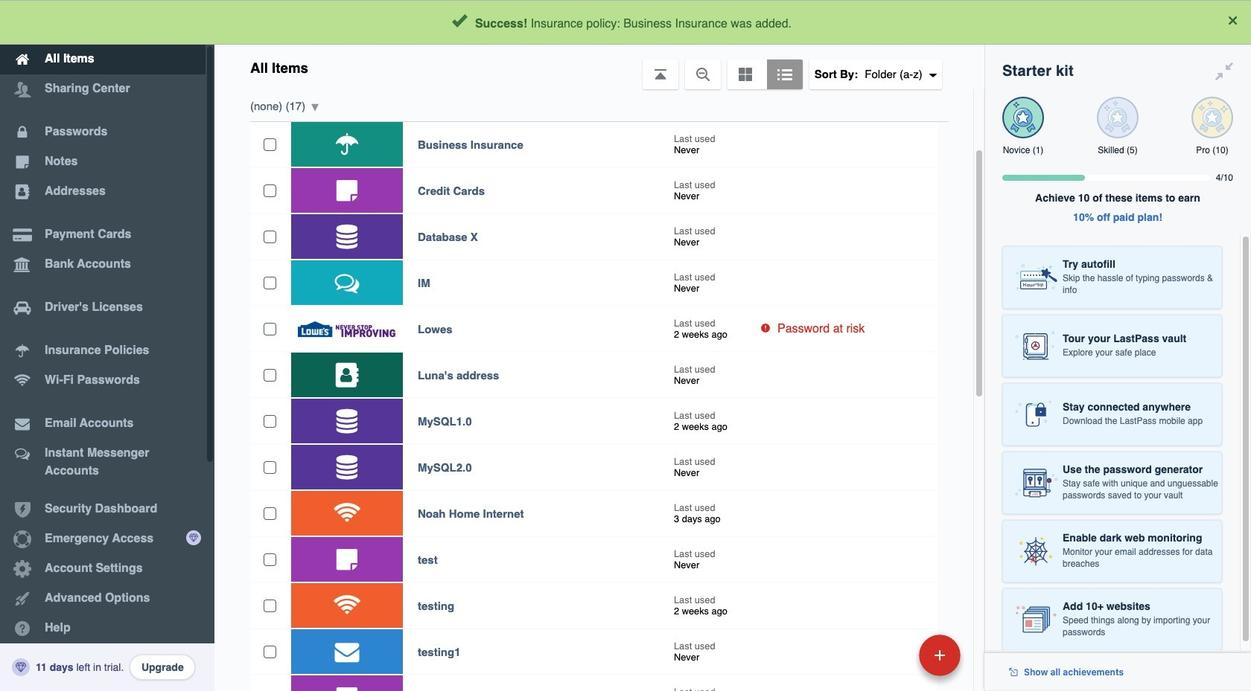 Task type: locate. For each thing, give the bounding box(es) containing it.
Search search field
[[359, 6, 954, 39]]

vault options navigation
[[214, 45, 985, 89]]

alert
[[0, 0, 1251, 45]]



Task type: describe. For each thing, give the bounding box(es) containing it.
new item navigation
[[817, 631, 970, 692]]

search my vault text field
[[359, 6, 954, 39]]

new item element
[[817, 635, 966, 677]]

main navigation navigation
[[0, 0, 214, 692]]



